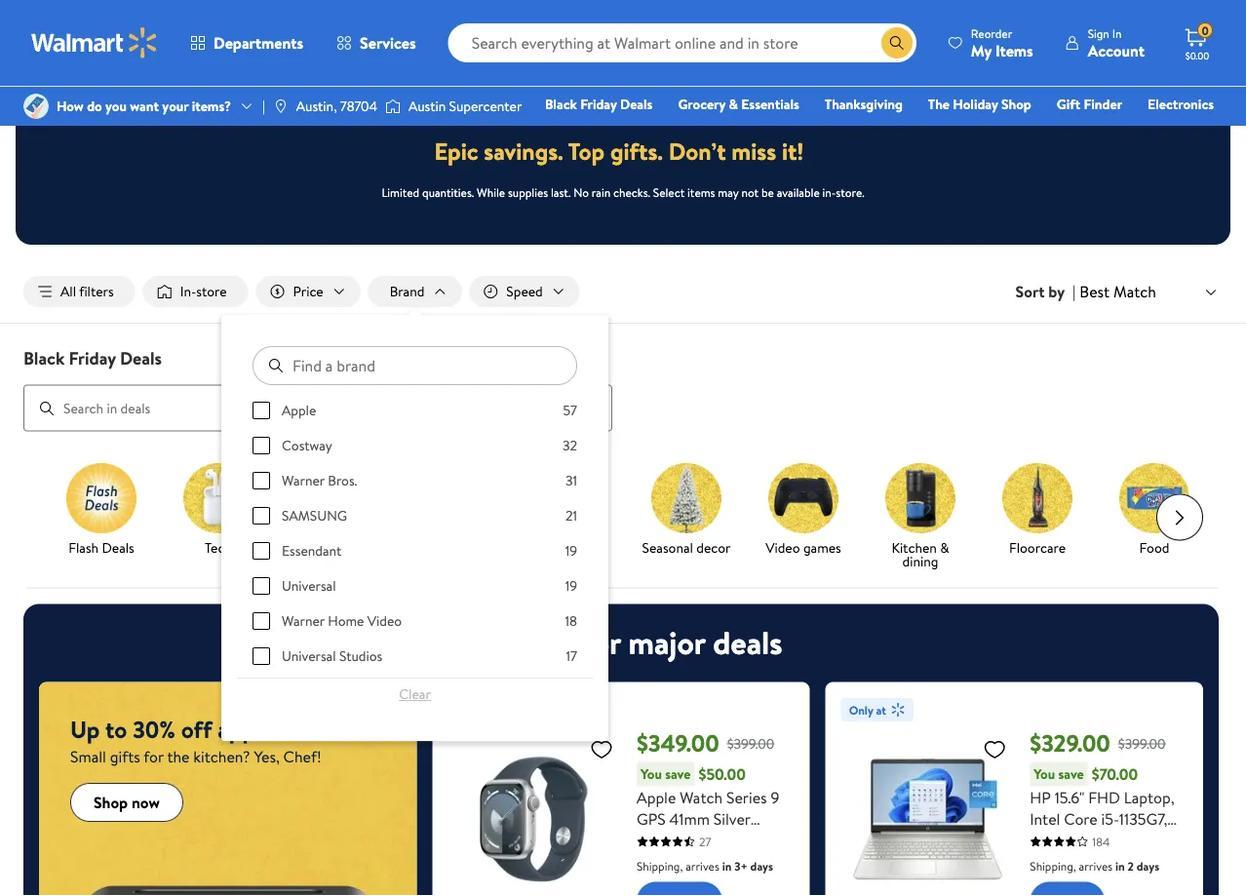 Task type: vqa. For each thing, say whether or not it's contained in the screenshot.
TV
no



Task type: locate. For each thing, give the bounding box(es) containing it.
0 horizontal spatial black
[[23, 346, 65, 370]]

 image
[[273, 99, 289, 114]]

deals up gifts. at the top
[[620, 95, 653, 114]]

days
[[751, 858, 773, 874], [1137, 858, 1160, 874]]

1 horizontal spatial save
[[1059, 765, 1084, 784]]

1 vertical spatial apple
[[637, 787, 676, 808]]

video games
[[766, 538, 841, 557]]

shop
[[1002, 95, 1032, 114], [803, 122, 833, 141], [94, 792, 128, 813]]

black friday deals
[[545, 95, 653, 114], [23, 346, 162, 370]]

0 vertical spatial &
[[729, 95, 738, 114]]

reorder my items
[[971, 25, 1034, 61]]

19 up 18
[[565, 576, 577, 595]]

 image for how do you want your items?
[[23, 94, 49, 119]]

2 shipping, from the left
[[1030, 858, 1076, 874]]

0 horizontal spatial fashion
[[547, 538, 592, 557]]

video games link
[[753, 463, 854, 558]]

1 $399.00 from the left
[[727, 734, 775, 753]]

universal down warner home video
[[282, 647, 336, 666]]

shipping, inside $349.00 'group'
[[637, 858, 683, 874]]

friday down "filters"
[[69, 346, 116, 370]]

shop inside 'electronics toy shop'
[[803, 122, 833, 141]]

1 you from the left
[[641, 765, 662, 784]]

sign
[[1088, 25, 1110, 41]]

2 horizontal spatial shop
[[1002, 95, 1032, 114]]

None checkbox
[[253, 507, 270, 525], [253, 613, 270, 630], [253, 648, 270, 665], [253, 507, 270, 525], [253, 613, 270, 630], [253, 648, 270, 665]]

shop video games image
[[769, 463, 839, 533]]

deals down in-store button
[[120, 346, 162, 370]]

1 warner from the top
[[282, 471, 325, 490]]

 image for austin supercenter
[[385, 97, 401, 116]]

chef!
[[283, 746, 321, 768]]

1 vertical spatial home
[[328, 612, 364, 631]]

$399.00 up $50.00
[[727, 734, 775, 753]]

2
[[1128, 858, 1134, 874]]

0 vertical spatial fashion link
[[910, 121, 973, 142]]

black up top
[[545, 95, 577, 114]]

$349.00
[[637, 727, 719, 760]]

shop inside the holiday shop link
[[1002, 95, 1032, 114]]

1 vertical spatial fashion link
[[519, 463, 620, 558]]

None checkbox
[[253, 402, 270, 419], [253, 437, 270, 455], [253, 472, 270, 490], [253, 542, 270, 560], [253, 577, 270, 595], [253, 402, 270, 419], [253, 437, 270, 455], [253, 472, 270, 490], [253, 542, 270, 560], [253, 577, 270, 595]]

0 horizontal spatial video
[[367, 612, 402, 631]]

shop kitchen & dining image
[[886, 463, 956, 533]]

| right the items?
[[262, 97, 265, 116]]

Walmart Site-Wide search field
[[448, 23, 917, 62]]

1 save from the left
[[665, 765, 691, 784]]

2 vertical spatial deals
[[102, 538, 134, 557]]

universal down essendant
[[282, 576, 336, 595]]

1 vertical spatial black
[[23, 346, 65, 370]]

2 19 from the top
[[565, 576, 577, 595]]

shop toys image
[[300, 463, 371, 533]]

2 $399.00 from the left
[[1118, 734, 1166, 753]]

decor
[[697, 538, 731, 557]]

black friday deals up top
[[545, 95, 653, 114]]

78704
[[340, 97, 377, 116]]

| right by
[[1073, 281, 1076, 302]]

1 vertical spatial universal
[[282, 647, 336, 666]]

tech
[[205, 538, 232, 557]]

days for $329.00
[[1137, 858, 1160, 874]]

2 you from the left
[[1034, 765, 1055, 784]]

austin supercenter
[[409, 97, 522, 116]]

1 shipping, from the left
[[637, 858, 683, 874]]

0 vertical spatial black
[[545, 95, 577, 114]]

way
[[522, 621, 573, 665]]

deals right flash
[[102, 538, 134, 557]]

1 vertical spatial deals
[[120, 346, 162, 370]]

2 vertical spatial shop
[[94, 792, 128, 813]]

with
[[746, 830, 774, 851]]

in inside "$329.00" group
[[1116, 858, 1125, 874]]

19 down 21
[[565, 541, 577, 560]]

fashion down 21
[[547, 538, 592, 557]]

items
[[996, 39, 1034, 61]]

band
[[757, 851, 791, 872]]

save up 15.6"
[[1059, 765, 1084, 784]]

1 vertical spatial warner
[[282, 612, 325, 631]]

services button
[[320, 20, 433, 66]]

black up search icon
[[23, 346, 65, 370]]

best match button
[[1076, 279, 1223, 305]]

save down $349.00
[[665, 765, 691, 784]]

shop up registry
[[1002, 95, 1032, 114]]

to
[[105, 714, 127, 746]]

days inside $349.00 'group'
[[751, 858, 773, 874]]

$399.00 inside $349.00 $399.00
[[727, 734, 775, 753]]

fashion link down "the"
[[910, 121, 973, 142]]

sort and filter section element
[[0, 260, 1246, 323]]

$399.00 inside $329.00 $399.00
[[1118, 734, 1166, 753]]

shipping, inside "$329.00" group
[[1030, 858, 1076, 874]]

1 horizontal spatial $399.00
[[1118, 734, 1166, 753]]

1 horizontal spatial |
[[1073, 281, 1076, 302]]

1 vertical spatial 19
[[565, 576, 577, 595]]

1 horizontal spatial video
[[766, 538, 800, 557]]

fashion link
[[910, 121, 973, 142], [519, 463, 620, 558]]

$399.00 for $349.00
[[727, 734, 775, 753]]

how do you want your items?
[[57, 97, 231, 116]]

days right "2"
[[1137, 858, 1160, 874]]

days inside "$329.00" group
[[1137, 858, 1160, 874]]

want
[[130, 97, 159, 116]]

0 horizontal spatial days
[[751, 858, 773, 874]]

you up hp
[[1034, 765, 1055, 784]]

2 in from the left
[[1116, 858, 1125, 874]]

1 vertical spatial |
[[1073, 281, 1076, 302]]

shop for toy
[[803, 122, 833, 141]]

2 save from the left
[[1059, 765, 1084, 784]]

1 horizontal spatial you
[[1034, 765, 1055, 784]]

shop left now
[[94, 792, 128, 813]]

in-store button
[[143, 276, 248, 307]]

sign in to add to favorites list, apple watch series 9 gps 41mm silver aluminum case with storm blue sport band - s/m image
[[590, 737, 613, 761]]

1 horizontal spatial home
[[858, 122, 894, 141]]

19 for universal
[[565, 576, 577, 595]]

registry
[[990, 122, 1039, 141]]

flash deals
[[68, 538, 134, 557]]

$399.00 for $329.00
[[1118, 734, 1166, 753]]

0 horizontal spatial arrives
[[686, 858, 720, 874]]

17
[[566, 647, 577, 666]]

appliances
[[218, 714, 325, 746]]

0 vertical spatial video
[[766, 538, 800, 557]]

1 horizontal spatial apple
[[637, 787, 676, 808]]

1 vertical spatial for
[[144, 746, 164, 768]]

$399.00 up $70.00 in the right of the page
[[1118, 734, 1166, 753]]

friday up top
[[580, 95, 617, 114]]

1 vertical spatial black friday deals
[[23, 346, 162, 370]]

universal for universal studios
[[282, 647, 336, 666]]

for right the '17'
[[581, 621, 621, 665]]

toy shop link
[[771, 121, 841, 142]]

services
[[360, 32, 416, 54]]

this way for major deals
[[460, 621, 783, 665]]

0 horizontal spatial black friday deals
[[23, 346, 162, 370]]

your
[[162, 97, 189, 116]]

& for dining
[[940, 538, 949, 557]]

tech link
[[168, 463, 269, 558]]

next slide for chipmodulewithimages list image
[[1157, 494, 1203, 541]]

shop for holiday
[[1002, 95, 1032, 114]]

Find a brand search field
[[253, 346, 577, 385]]

0 vertical spatial universal
[[282, 576, 336, 595]]

bros.
[[328, 471, 357, 490]]

save inside you save $50.00 apple watch series 9 gps 41mm silver aluminum case with storm blue sport band - s/m
[[665, 765, 691, 784]]

1 arrives from the left
[[686, 858, 720, 874]]

flash
[[68, 538, 99, 557]]

arrives down 184
[[1079, 858, 1113, 874]]

sport
[[716, 851, 753, 872]]

|
[[262, 97, 265, 116], [1073, 281, 1076, 302]]

arrives down 27
[[686, 858, 720, 874]]

32
[[563, 436, 577, 455]]

2 days from the left
[[1137, 858, 1160, 874]]

1 horizontal spatial friday
[[580, 95, 617, 114]]

1 vertical spatial fashion
[[547, 538, 592, 557]]

deals inside search box
[[120, 346, 162, 370]]

0 vertical spatial apple
[[282, 401, 316, 420]]

1 horizontal spatial shop
[[803, 122, 833, 141]]

0 horizontal spatial  image
[[23, 94, 49, 119]]

1 horizontal spatial for
[[581, 621, 621, 665]]

arrives inside "$329.00" group
[[1079, 858, 1113, 874]]

shop right toy
[[803, 122, 833, 141]]

video inside group
[[367, 612, 402, 631]]

 image left how
[[23, 94, 49, 119]]

0 horizontal spatial for
[[144, 746, 164, 768]]

1 horizontal spatial in
[[1116, 858, 1125, 874]]

1 vertical spatial video
[[367, 612, 402, 631]]

home down thanksgiving
[[858, 122, 894, 141]]

video up studios in the left of the page
[[367, 612, 402, 631]]

shipping, down aluminum
[[637, 858, 683, 874]]

save inside you save $70.00 hp 15.6" fhd laptop, intel core i5-1135g7, 8gb ram, 256gb ssd, silver, windows 11 home, 15-dy2795wm
[[1059, 765, 1084, 784]]

0 vertical spatial 19
[[565, 541, 577, 560]]

you inside you save $50.00 apple watch series 9 gps 41mm silver aluminum case with storm blue sport band - s/m
[[641, 765, 662, 784]]

you save $50.00 apple watch series 9 gps 41mm silver aluminum case with storm blue sport band - s/m
[[637, 764, 791, 894]]

for inside up to 30% off appliances small gifts for the kitchen? yes, chef!
[[144, 746, 164, 768]]

1 vertical spatial friday
[[69, 346, 116, 370]]

home up universal studios
[[328, 612, 364, 631]]

& right dining
[[940, 538, 949, 557]]

$50.00
[[699, 764, 746, 785]]

0 horizontal spatial fashion link
[[519, 463, 620, 558]]

1 horizontal spatial  image
[[385, 97, 401, 116]]

2 warner from the top
[[282, 612, 325, 631]]

1 horizontal spatial shipping,
[[1030, 858, 1076, 874]]

ram,
[[1064, 830, 1102, 851]]

electronics
[[1148, 95, 1214, 114]]

epic savings. top gifts. don't miss it!
[[435, 135, 804, 168]]

video left games
[[766, 538, 800, 557]]

apple
[[282, 401, 316, 420], [637, 787, 676, 808]]

2 universal from the top
[[282, 647, 336, 666]]

0 horizontal spatial friday
[[69, 346, 116, 370]]

0 vertical spatial |
[[262, 97, 265, 116]]

seasonal decor link
[[636, 463, 737, 558]]

1 horizontal spatial &
[[940, 538, 949, 557]]

0 horizontal spatial home
[[328, 612, 364, 631]]

you down $349.00
[[641, 765, 662, 784]]

0 horizontal spatial you
[[641, 765, 662, 784]]

1 horizontal spatial days
[[1137, 858, 1160, 874]]

1 universal from the top
[[282, 576, 336, 595]]

group
[[253, 401, 577, 895]]

in for $329.00
[[1116, 858, 1125, 874]]

all
[[60, 282, 76, 301]]

black friday deals down "filters"
[[23, 346, 162, 370]]

apple up costway at left
[[282, 401, 316, 420]]

black friday deals inside search box
[[23, 346, 162, 370]]

warner down costway at left
[[282, 471, 325, 490]]

games
[[804, 538, 841, 557]]

1 horizontal spatial fashion
[[919, 122, 964, 141]]

0 horizontal spatial save
[[665, 765, 691, 784]]

1 vertical spatial shop
[[803, 122, 833, 141]]

$329.00
[[1030, 727, 1111, 760]]

1 19 from the top
[[565, 541, 577, 560]]

0 vertical spatial shop
[[1002, 95, 1032, 114]]

for left "the" on the bottom left of the page
[[144, 746, 164, 768]]

floorcare
[[1009, 538, 1066, 557]]

0 vertical spatial black friday deals
[[545, 95, 653, 114]]

Search in deals search field
[[23, 385, 612, 432]]

grocery & essentials
[[678, 95, 800, 114]]

in inside $349.00 'group'
[[722, 858, 732, 874]]

1 days from the left
[[751, 858, 773, 874]]

0 horizontal spatial &
[[729, 95, 738, 114]]

top
[[568, 135, 605, 168]]

black inside search box
[[23, 346, 65, 370]]

be
[[762, 184, 774, 200]]

 image
[[23, 94, 49, 119], [385, 97, 401, 116]]

fashion link down 32
[[519, 463, 620, 558]]

apple left watch
[[637, 787, 676, 808]]

& for essentials
[[729, 95, 738, 114]]

store.
[[836, 184, 865, 200]]

& inside the kitchen & dining
[[940, 538, 949, 557]]

shipping, arrives in 3+ days
[[637, 858, 773, 874]]

clear button
[[253, 679, 577, 710]]

0 horizontal spatial in
[[722, 858, 732, 874]]

2 arrives from the left
[[1079, 858, 1113, 874]]

0 horizontal spatial shipping,
[[637, 858, 683, 874]]

0 horizontal spatial $399.00
[[727, 734, 775, 753]]

57
[[563, 401, 577, 420]]

dy2795wm
[[1099, 872, 1172, 894]]

only at
[[849, 702, 886, 718]]

shipping, for $349.00
[[637, 858, 683, 874]]

do
[[87, 97, 102, 116]]

& right grocery
[[729, 95, 738, 114]]

case
[[709, 830, 742, 851]]

in left "2"
[[1116, 858, 1125, 874]]

 image right 78704
[[385, 97, 401, 116]]

1 in from the left
[[722, 858, 732, 874]]

0 horizontal spatial shop
[[94, 792, 128, 813]]

home link
[[849, 121, 902, 142]]

0 vertical spatial warner
[[282, 471, 325, 490]]

1 horizontal spatial arrives
[[1079, 858, 1113, 874]]

toys link
[[285, 463, 386, 558]]

friday
[[580, 95, 617, 114], [69, 346, 116, 370]]

1 vertical spatial &
[[940, 538, 949, 557]]

in for $349.00
[[722, 858, 732, 874]]

warner up universal studios
[[282, 612, 325, 631]]

in left 3+
[[722, 858, 732, 874]]

you inside you save $70.00 hp 15.6" fhd laptop, intel core i5-1135g7, 8gb ram, 256gb ssd, silver, windows 11 home, 15-dy2795wm
[[1034, 765, 1055, 784]]

fashion down "the"
[[919, 122, 964, 141]]

for
[[581, 621, 621, 665], [144, 746, 164, 768]]

days right 3+
[[751, 858, 773, 874]]

1 horizontal spatial black
[[545, 95, 577, 114]]

shipping, up the add to cart icon
[[1030, 858, 1076, 874]]

arrives inside $349.00 'group'
[[686, 858, 720, 874]]

warner
[[282, 471, 325, 490], [282, 612, 325, 631]]



Task type: describe. For each thing, give the bounding box(es) containing it.
now
[[132, 792, 160, 813]]

in-
[[823, 184, 836, 200]]

the
[[167, 746, 190, 768]]

gifts.
[[610, 135, 663, 168]]

only
[[849, 702, 873, 718]]

major
[[628, 621, 706, 665]]

you for $349.00
[[641, 765, 662, 784]]

holiday
[[953, 95, 998, 114]]

home,
[[1030, 872, 1075, 894]]

you
[[105, 97, 127, 116]]

Black Friday Deals search field
[[0, 346, 1246, 432]]

sign in account
[[1088, 25, 1145, 61]]

while
[[477, 184, 505, 200]]

184
[[1093, 833, 1110, 850]]

shop now
[[94, 792, 160, 813]]

debit
[[1097, 122, 1131, 141]]

epic
[[435, 135, 478, 168]]

reorder
[[971, 25, 1013, 41]]

$70.00
[[1092, 764, 1138, 785]]

items?
[[192, 97, 231, 116]]

15.6"
[[1055, 787, 1085, 808]]

friday inside search box
[[69, 346, 116, 370]]

not
[[742, 184, 759, 200]]

clear
[[399, 685, 431, 704]]

yes,
[[254, 746, 280, 768]]

shop food image
[[1120, 463, 1190, 533]]

toy
[[779, 122, 799, 141]]

0 horizontal spatial apple
[[282, 401, 316, 420]]

gift finder link
[[1048, 94, 1131, 115]]

shop inside shop now button
[[94, 792, 128, 813]]

dining
[[903, 552, 939, 571]]

account
[[1088, 39, 1145, 61]]

31
[[566, 471, 577, 490]]

watch
[[680, 787, 723, 808]]

warner home video
[[282, 612, 402, 631]]

| inside sort and filter section element
[[1073, 281, 1076, 302]]

shop seasonal image
[[651, 463, 722, 533]]

one debit link
[[1056, 121, 1139, 142]]

up to 30% off appliances small gifts for the kitchen? yes, chef!
[[70, 714, 325, 768]]

price
[[293, 282, 323, 301]]

$329.00 $399.00
[[1030, 727, 1166, 760]]

at
[[876, 702, 886, 718]]

don't
[[669, 135, 726, 168]]

universal studios
[[282, 647, 383, 666]]

savings.
[[484, 135, 564, 168]]

intel
[[1030, 808, 1060, 830]]

shop tech image
[[183, 463, 254, 533]]

supercenter
[[449, 97, 522, 116]]

add to cart image
[[1038, 890, 1061, 895]]

filters
[[79, 282, 114, 301]]

256gb
[[1105, 830, 1152, 851]]

-
[[637, 872, 643, 894]]

all filters button
[[23, 276, 135, 307]]

warner for warner bros.
[[282, 471, 325, 490]]

group containing apple
[[253, 401, 577, 895]]

silver,
[[1030, 851, 1070, 872]]

you save $70.00 hp 15.6" fhd laptop, intel core i5-1135g7, 8gb ram, 256gb ssd, silver, windows 11 home, 15-dy2795wm
[[1030, 764, 1188, 894]]

toys
[[323, 538, 348, 557]]

arrives for $329.00
[[1079, 858, 1113, 874]]

studios
[[339, 647, 383, 666]]

shop fashion image
[[534, 463, 605, 533]]

registry link
[[981, 121, 1048, 142]]

you for $329.00
[[1034, 765, 1055, 784]]

$329.00 group
[[841, 698, 1188, 895]]

aluminum
[[637, 830, 705, 851]]

save for $349.00
[[665, 765, 691, 784]]

0 vertical spatial deals
[[620, 95, 653, 114]]

0 vertical spatial for
[[581, 621, 621, 665]]

shop floorcare image
[[1003, 463, 1073, 533]]

11
[[1138, 851, 1148, 872]]

0 horizontal spatial |
[[262, 97, 265, 116]]

hp
[[1030, 787, 1051, 808]]

silver
[[714, 808, 751, 830]]

$349.00 $399.00
[[637, 727, 775, 760]]

1 horizontal spatial fashion link
[[910, 121, 973, 142]]

seasonal decor
[[642, 538, 731, 557]]

austin,
[[296, 97, 337, 116]]

warner for warner home video
[[282, 612, 325, 631]]

gifts
[[110, 746, 140, 768]]

in-store
[[180, 282, 227, 301]]

$349.00 group
[[448, 698, 795, 895]]

core
[[1064, 808, 1098, 830]]

walmart black friday deals for days image
[[444, 63, 803, 111]]

departments button
[[174, 20, 320, 66]]

shop now button
[[70, 783, 183, 822]]

0
[[1202, 22, 1209, 39]]

one
[[1065, 122, 1094, 141]]

flash deals image
[[66, 463, 137, 533]]

21
[[566, 506, 577, 525]]

gps
[[637, 808, 666, 830]]

19 for essendant
[[565, 541, 577, 560]]

days for $349.00
[[751, 858, 773, 874]]

shipping, arrives in 2 days
[[1030, 858, 1160, 874]]

1 horizontal spatial black friday deals
[[545, 95, 653, 114]]

costway
[[282, 436, 332, 455]]

sign in to add to favorites list, hp 15.6" fhd laptop, intel core i5-1135g7, 8gb ram, 256gb ssd, silver, windows 11 home, 15-dy2795wm image
[[983, 737, 1007, 761]]

best
[[1080, 281, 1110, 302]]

kitchen
[[892, 538, 937, 557]]

Search search field
[[448, 23, 917, 62]]

austin, 78704
[[296, 97, 377, 116]]

15-
[[1079, 872, 1099, 894]]

my
[[971, 39, 992, 61]]

electronics link
[[1139, 94, 1223, 115]]

home inside group
[[328, 612, 364, 631]]

universal for universal
[[282, 576, 336, 595]]

food
[[1140, 538, 1170, 557]]

by
[[1049, 281, 1065, 302]]

brand button
[[368, 276, 462, 307]]

series
[[727, 787, 767, 808]]

sort
[[1016, 281, 1045, 302]]

may
[[718, 184, 739, 200]]

search image
[[39, 401, 55, 416]]

0 vertical spatial fashion
[[919, 122, 964, 141]]

arrives for $349.00
[[686, 858, 720, 874]]

limited quantities. while supplies last. no rain checks. select items may not be available in-store.
[[382, 184, 865, 200]]

seasonal
[[642, 538, 693, 557]]

price button
[[256, 276, 361, 307]]

essentials
[[742, 95, 800, 114]]

ssd,
[[1156, 830, 1188, 851]]

walmart image
[[31, 27, 158, 59]]

search icon image
[[889, 35, 905, 51]]

save for $329.00
[[1059, 765, 1084, 784]]

limited
[[382, 184, 420, 200]]

deals
[[713, 621, 783, 665]]

austin
[[409, 97, 446, 116]]

brand
[[390, 282, 425, 301]]

store
[[196, 282, 227, 301]]

0 vertical spatial friday
[[580, 95, 617, 114]]

0 vertical spatial home
[[858, 122, 894, 141]]

apple inside you save $50.00 apple watch series 9 gps 41mm silver aluminum case with storm blue sport band - s/m
[[637, 787, 676, 808]]

storm
[[637, 851, 679, 872]]

shipping, for $329.00
[[1030, 858, 1076, 874]]



